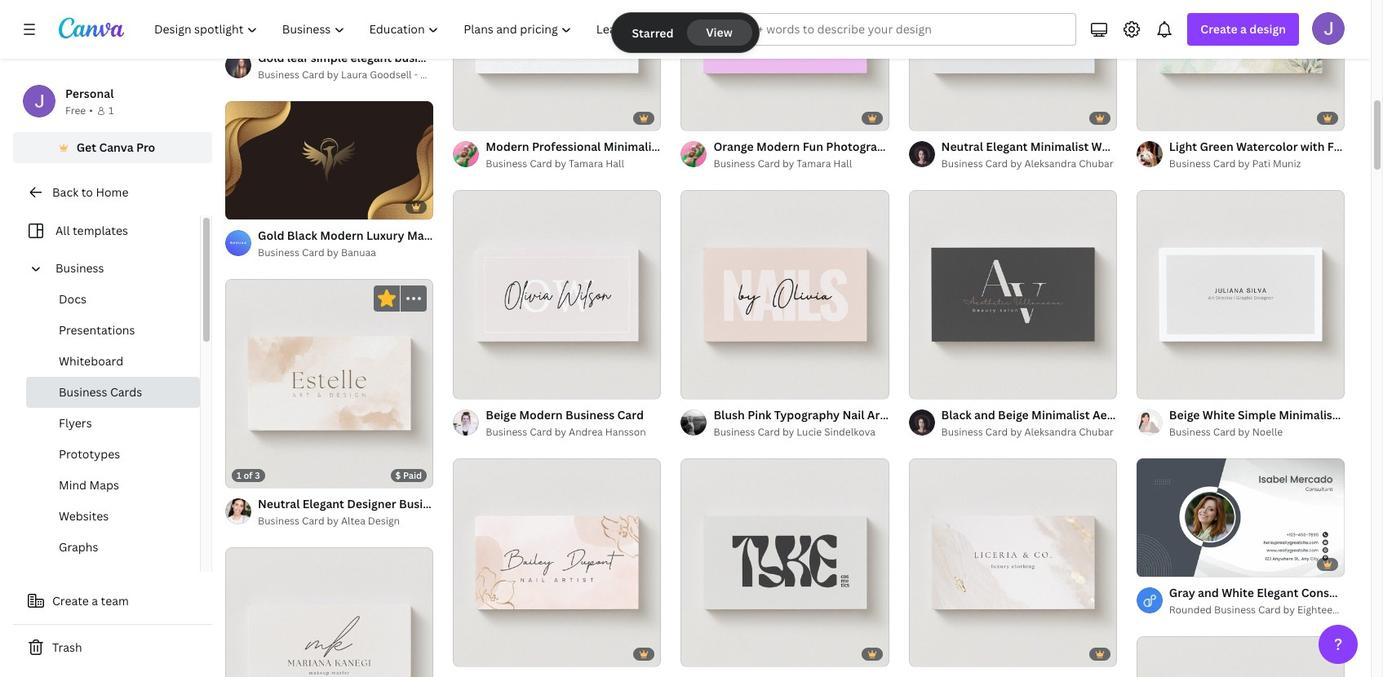 Task type: locate. For each thing, give the bounding box(es) containing it.
1 of 2 link for business card by banuaa
[[225, 101, 434, 220]]

0 horizontal spatial beige
[[486, 407, 517, 422]]

2 business card by tamara hall link from the left
[[714, 156, 889, 173]]

orange modern fun photography business card image
[[681, 0, 889, 131]]

business card by altea design link
[[258, 513, 434, 529]]

1 horizontal spatial 2
[[1166, 558, 1171, 570]]

neutral elegant minimalist wedding agency  business card business card by aleksandra chubar
[[942, 139, 1265, 171]]

gold inside gold black modern luxury manager area business card business card by banuaa
[[258, 228, 284, 244]]

home
[[96, 184, 129, 200]]

get canva pro button
[[13, 132, 212, 163]]

by inside neutral elegant designer business card business card by altea design
[[327, 514, 339, 528]]

1 business card by tamara hall link from the left
[[486, 156, 661, 173]]

tamara down professional
[[569, 157, 603, 171]]

1 horizontal spatial neutral
[[942, 139, 984, 155]]

2 hall from the left
[[834, 157, 852, 171]]

0 horizontal spatial business card by tamara hall link
[[486, 156, 661, 173]]

real
[[665, 139, 689, 155]]

tamara down fun
[[797, 157, 831, 171]]

blush pink typography nail artist business card image
[[681, 191, 889, 399]]

0 horizontal spatial tamara
[[569, 157, 603, 171]]

business card by tamara hall link for professional
[[486, 156, 661, 173]]

0 vertical spatial chubar
[[1079, 157, 1114, 171]]

2 horizontal spatial minimalist
[[1279, 407, 1337, 422]]

2 for business card by banuaa
[[255, 200, 260, 213]]

minimalist for wedding
[[1031, 139, 1089, 155]]

1 vertical spatial business card by aleksandra chubar link
[[942, 424, 1117, 440]]

busines
[[1340, 407, 1383, 422]]

flyers link
[[26, 408, 200, 439]]

0 horizontal spatial 1 of 2
[[237, 200, 260, 213]]

1 of 3 for pink gold abstract watercolor nail artist business card image
[[465, 647, 488, 659]]

1 tamara from the left
[[569, 157, 603, 171]]

modern left fun
[[757, 139, 800, 155]]

light
[[1169, 139, 1198, 155]]

1 horizontal spatial $
[[417, 23, 422, 35]]

view button
[[687, 20, 752, 46]]

websites link
[[26, 501, 200, 532]]

modern up business card by andrea hansson link
[[519, 407, 563, 422]]

a left design
[[1241, 21, 1247, 37]]

1 chubar from the top
[[1079, 157, 1114, 171]]

$
[[417, 23, 422, 35], [395, 469, 401, 481]]

1 aleksandra from the top
[[1025, 157, 1077, 171]]

3 for 'elegant luxury brand neutral business card with gold foil' image
[[938, 647, 944, 659]]

1 vertical spatial chubar
[[1079, 425, 1114, 439]]

1 of 3 for 'elegant luxury brand neutral business card with gold foil' image
[[920, 647, 944, 659]]

0 horizontal spatial a
[[92, 593, 98, 609]]

0 vertical spatial 2
[[255, 200, 260, 213]]

manager
[[407, 228, 455, 244]]

1 horizontal spatial beige
[[1169, 407, 1200, 422]]

of for black & beige simple typography cosmetic brand business card image at the bottom of page
[[699, 647, 708, 659]]

1 of 3 for black & beige simple typography cosmetic brand business card image at the bottom of page
[[692, 647, 716, 659]]

beige up business card by andrea hansson link
[[486, 407, 517, 422]]

business card by tamara hall link down fun
[[714, 156, 889, 173]]

laura
[[341, 68, 368, 82]]

1 horizontal spatial create
[[1201, 21, 1238, 37]]

goodsell
[[370, 68, 412, 82]]

business card by pati muniz link
[[1169, 156, 1345, 173]]

canva
[[99, 140, 134, 155]]

create left the 'team'
[[52, 593, 89, 609]]

of for beige white simple minimalist business card image
[[1155, 379, 1164, 391]]

green
[[1200, 139, 1234, 155]]

trash link
[[13, 632, 212, 664]]

1 vertical spatial design
[[368, 514, 400, 528]]

black
[[287, 228, 317, 244]]

1 vertical spatial 1 of 2
[[1148, 558, 1171, 570]]

1 vertical spatial a
[[92, 593, 98, 609]]

hall inside modern professional minimalist real estate business card business card by tamara hall
[[606, 157, 624, 171]]

0 vertical spatial business card by aleksandra chubar link
[[942, 156, 1117, 173]]

0 vertical spatial gold
[[258, 50, 284, 65]]

2 tamara from the left
[[797, 157, 831, 171]]

1 of 3 for neutral elegant minimalist wedding agency  business card image
[[920, 111, 944, 124]]

3 for black and beige minimalist aesthetic initials beauty salon business card image on the right
[[938, 379, 944, 391]]

1 horizontal spatial design
[[464, 68, 496, 82]]

2 aleksandra from the top
[[1025, 425, 1077, 439]]

by inside 'neutral elegant minimalist wedding agency  business card business card by aleksandra chubar'
[[1011, 157, 1022, 171]]

minimalist inside 'neutral elegant minimalist wedding agency  business card business card by aleksandra chubar'
[[1031, 139, 1089, 155]]

business
[[395, 50, 443, 65]]

0 horizontal spatial 1 of 2 link
[[225, 101, 434, 220]]

1 vertical spatial 1 of 2 link
[[1137, 458, 1345, 577]]

1 horizontal spatial tamara
[[797, 157, 831, 171]]

business card by aleksandra chubar link
[[942, 156, 1117, 173], [942, 424, 1117, 440]]

design
[[1250, 21, 1286, 37]]

2 chubar from the top
[[1079, 425, 1114, 439]]

1 for modern professional minimalist real estate business card image on the left of the page
[[465, 111, 469, 124]]

a for design
[[1241, 21, 1247, 37]]

sindelkova
[[824, 425, 876, 439]]

simple
[[311, 50, 348, 65]]

hall inside orange modern fun photography business card business card by tamara hall
[[834, 157, 852, 171]]

business card by tamara hall link
[[486, 156, 661, 173], [714, 156, 889, 173]]

hall down modern professional minimalist real estate business card link
[[606, 157, 624, 171]]

orange
[[714, 139, 754, 155]]

estate
[[692, 139, 727, 155]]

2 gold from the top
[[258, 228, 284, 244]]

by inside modern professional minimalist real estate business card business card by tamara hall
[[555, 157, 567, 171]]

0 horizontal spatial neutral
[[258, 496, 300, 511]]

paid
[[403, 469, 422, 481]]

websites
[[59, 509, 109, 524]]

all
[[56, 223, 70, 238]]

cards
[[110, 384, 142, 400]]

2 beige from the left
[[1169, 407, 1200, 422]]

1 vertical spatial 2
[[1166, 558, 1171, 570]]

beige inside beige white simple minimalist busines business card by noelle
[[1169, 407, 1200, 422]]

design down designer
[[368, 514, 400, 528]]

1 horizontal spatial hall
[[834, 157, 852, 171]]

0 horizontal spatial elegant
[[303, 496, 344, 511]]

0 vertical spatial $
[[417, 23, 422, 35]]

1 of 3 for the orange modern fun photography business card
[[692, 111, 716, 124]]

1 horizontal spatial 1 of 2
[[1148, 558, 1171, 570]]

of for blush pink typography nail artist business card image
[[699, 379, 708, 391]]

1 vertical spatial neutral
[[258, 496, 300, 511]]

a for team
[[92, 593, 98, 609]]

0 horizontal spatial minimalist
[[604, 139, 662, 155]]

light green watercolor with flowers bu business card by pati muniz
[[1169, 139, 1383, 171]]

0 vertical spatial design
[[464, 68, 496, 82]]

1 business card by aleksandra chubar link from the top
[[942, 156, 1117, 173]]

gold black modern luxury manager area business card business card by banuaa
[[258, 228, 565, 260]]

1 horizontal spatial elegant
[[986, 139, 1028, 155]]

gold inside 'gold leaf simple elegant business card business card by laura goodsell - business design academy'
[[258, 50, 284, 65]]

None search field
[[695, 13, 1077, 46]]

minimalist left the wedding
[[1031, 139, 1089, 155]]

gold left black
[[258, 228, 284, 244]]

0 horizontal spatial $
[[395, 469, 401, 481]]

3 for black & beige simple typography cosmetic brand business card image at the bottom of page
[[711, 647, 716, 659]]

1 beige from the left
[[486, 407, 517, 422]]

3 for pink gold abstract watercolor nail artist business card image
[[483, 647, 488, 659]]

$ up business
[[417, 23, 422, 35]]

beige left "white"
[[1169, 407, 1200, 422]]

create left design
[[1201, 21, 1238, 37]]

modern up business card by banuaa link
[[320, 228, 364, 244]]

1 of 2
[[237, 200, 260, 213], [1148, 558, 1171, 570]]

hall
[[606, 157, 624, 171], [834, 157, 852, 171]]

neutral elegant designer business card business card by altea design
[[258, 496, 477, 528]]

by
[[327, 68, 339, 82], [555, 157, 567, 171], [783, 157, 794, 171], [1011, 157, 1022, 171], [1238, 157, 1250, 171], [327, 246, 339, 260], [555, 425, 567, 439], [783, 425, 794, 439], [1011, 425, 1022, 439], [1238, 425, 1250, 439], [327, 514, 339, 528], [1284, 603, 1295, 617]]

card
[[302, 68, 325, 82], [781, 139, 808, 155], [953, 139, 979, 155], [1239, 139, 1265, 155], [530, 157, 552, 171], [758, 157, 780, 171], [986, 157, 1008, 171], [1214, 157, 1236, 171], [538, 228, 565, 244], [302, 246, 325, 260], [617, 407, 644, 422], [953, 407, 980, 422], [530, 425, 552, 439], [758, 425, 780, 439], [986, 425, 1008, 439], [1214, 425, 1236, 439], [451, 496, 477, 511], [302, 514, 325, 528], [1259, 603, 1281, 617]]

modern inside modern professional minimalist real estate business card business card by tamara hall
[[486, 139, 529, 155]]

1 for gray and white elegant consultant rounded business card landscape image
[[1148, 558, 1153, 570]]

elegant down neutral elegant minimalist wedding agency  business card image
[[986, 139, 1028, 155]]

chubar inside 'link'
[[1079, 425, 1114, 439]]

3 for light green watercolor with flowers business card image
[[1166, 111, 1172, 124]]

2
[[255, 200, 260, 213], [1166, 558, 1171, 570]]

0 vertical spatial elegant
[[986, 139, 1028, 155]]

of
[[471, 111, 481, 124], [699, 111, 708, 124], [927, 111, 936, 124], [1155, 111, 1164, 124], [244, 200, 253, 213], [699, 379, 708, 391], [927, 379, 936, 391], [1155, 379, 1164, 391], [471, 380, 481, 392], [244, 469, 253, 481], [1155, 558, 1164, 570], [471, 647, 481, 659], [699, 647, 708, 659], [927, 647, 936, 659]]

business inside 'link'
[[942, 425, 983, 439]]

business cards
[[59, 384, 142, 400]]

create a design button
[[1188, 13, 1299, 46]]

1 for black and beige minimalist aesthetic initials beauty salon business card image on the right
[[920, 379, 925, 391]]

gold
[[258, 50, 284, 65], [258, 228, 284, 244]]

1 gold from the top
[[258, 50, 284, 65]]

0 vertical spatial neutral
[[942, 139, 984, 155]]

hall down "orange modern fun photography business card" link
[[834, 157, 852, 171]]

1 of 3 for modern professional minimalist real estate business card image on the left of the page
[[465, 111, 488, 124]]

create inside 'dropdown button'
[[1201, 21, 1238, 37]]

of for 'elegant luxury brand neutral business card with gold foil' image
[[927, 647, 936, 659]]

0 horizontal spatial create
[[52, 593, 89, 609]]

tamara
[[569, 157, 603, 171], [797, 157, 831, 171]]

a left the 'team'
[[92, 593, 98, 609]]

free •
[[65, 104, 93, 118]]

elegant up business card by altea design link
[[303, 496, 344, 511]]

business card by aleksandra chubar link for black and beige minimalist aesthetic initials beauty salon business card image on the right
[[942, 424, 1117, 440]]

of for gray and white elegant consultant rounded business card landscape image
[[1155, 558, 1164, 570]]

black & beige simple typography cosmetic brand business card image
[[681, 458, 889, 667]]

mind maps
[[59, 477, 119, 493]]

3 for neutral elegant minimalist wedding agency  business card image
[[938, 111, 944, 124]]

0 vertical spatial 1 of 2
[[237, 200, 260, 213]]

1 hall from the left
[[606, 157, 624, 171]]

1 vertical spatial create
[[52, 593, 89, 609]]

create for create a team
[[52, 593, 89, 609]]

elegant for designer
[[303, 496, 344, 511]]

chubar
[[1079, 157, 1114, 171], [1079, 425, 1114, 439]]

neutral inside 'neutral elegant minimalist wedding agency  business card business card by aleksandra chubar'
[[942, 139, 984, 155]]

by inside blush pink typography nail artist business card business card by lucie sindelkova
[[783, 425, 794, 439]]

0 vertical spatial 1 of 2 link
[[225, 101, 434, 220]]

modern
[[486, 139, 529, 155], [757, 139, 800, 155], [320, 228, 364, 244], [519, 407, 563, 422]]

1 of 2 link for rounded business card by eighteen std
[[1137, 458, 1345, 577]]

1 horizontal spatial 1 of 2 link
[[1137, 458, 1345, 577]]

minimalist up noelle on the bottom right of page
[[1279, 407, 1337, 422]]

blush pink typography nail artist business card business card by lucie sindelkova
[[714, 407, 980, 439]]

•
[[89, 104, 93, 118]]

gold black modern luxury manager area business card image
[[225, 101, 434, 220]]

3 for beige white simple minimalist business card image
[[1166, 379, 1172, 391]]

by inside gold black modern luxury manager area business card business card by banuaa
[[327, 246, 339, 260]]

$ left paid
[[395, 469, 401, 481]]

create inside button
[[52, 593, 89, 609]]

fun
[[803, 139, 824, 155]]

design down card
[[464, 68, 496, 82]]

0 horizontal spatial design
[[368, 514, 400, 528]]

pink
[[748, 407, 772, 422]]

business card by aleksandra chubar link for neutral elegant minimalist wedding agency  business card image
[[942, 156, 1117, 173]]

top level navigation element
[[144, 13, 656, 46]]

of for the orange modern fun photography business card
[[699, 111, 708, 124]]

pro
[[136, 140, 155, 155]]

pati
[[1253, 157, 1271, 171]]

1 vertical spatial aleksandra
[[1025, 425, 1077, 439]]

1 for 'elegant luxury brand neutral business card with gold foil' image
[[920, 647, 925, 659]]

1 vertical spatial $
[[395, 469, 401, 481]]

neutral for neutral elegant minimalist wedding agency  business card
[[942, 139, 984, 155]]

elegant inside neutral elegant designer business card business card by altea design
[[303, 496, 344, 511]]

business card by andrea hansson link
[[486, 424, 646, 440]]

minimalist inside beige white simple minimalist busines business card by noelle
[[1279, 407, 1337, 422]]

neutral inside neutral elegant designer business card business card by altea design
[[258, 496, 300, 511]]

0 horizontal spatial hall
[[606, 157, 624, 171]]

rounded business card by eighteen std
[[1169, 603, 1358, 617]]

0 vertical spatial aleksandra
[[1025, 157, 1077, 171]]

status
[[613, 13, 759, 52]]

a inside create a design 'dropdown button'
[[1241, 21, 1247, 37]]

0 vertical spatial create
[[1201, 21, 1238, 37]]

bu
[[1374, 139, 1383, 155]]

1 for gold black modern luxury manager area business card image
[[237, 200, 241, 213]]

chubar inside 'neutral elegant minimalist wedding agency  business card business card by aleksandra chubar'
[[1079, 157, 1114, 171]]

1 horizontal spatial a
[[1241, 21, 1247, 37]]

by inside 'link'
[[1011, 425, 1022, 439]]

by inside 'gold leaf simple elegant business card business card by laura goodsell - business design academy'
[[327, 68, 339, 82]]

create a team
[[52, 593, 129, 609]]

beige inside 'beige modern business card business card by andrea hansson'
[[486, 407, 517, 422]]

0 vertical spatial a
[[1241, 21, 1247, 37]]

business card by tamara hall link for modern
[[714, 156, 889, 173]]

personal
[[65, 86, 114, 101]]

blush
[[714, 407, 745, 422]]

elegant luxury brand neutral business card with gold foil image
[[909, 458, 1117, 667]]

gold left leaf
[[258, 50, 284, 65]]

business card by noelle link
[[1169, 424, 1345, 440]]

business card by tamara hall link down professional
[[486, 156, 661, 173]]

0 horizontal spatial 2
[[255, 200, 260, 213]]

1 horizontal spatial business card by tamara hall link
[[714, 156, 889, 173]]

elegant inside 'neutral elegant minimalist wedding agency  business card business card by aleksandra chubar'
[[986, 139, 1028, 155]]

1 vertical spatial gold
[[258, 228, 284, 244]]

2 business card by aleksandra chubar link from the top
[[942, 424, 1117, 440]]

1 of 3 for blush pink typography nail artist business card image
[[692, 379, 716, 391]]

1 horizontal spatial minimalist
[[1031, 139, 1089, 155]]

1 for blush pink typography nail artist business card image
[[692, 379, 697, 391]]

neutral
[[942, 139, 984, 155], [258, 496, 300, 511]]

minimalist left the real on the left of the page
[[604, 139, 662, 155]]

a inside create a team button
[[92, 593, 98, 609]]

minimalist inside modern professional minimalist real estate business card business card by tamara hall
[[604, 139, 662, 155]]

mind
[[59, 477, 87, 493]]

modern left professional
[[486, 139, 529, 155]]

1 vertical spatial elegant
[[303, 496, 344, 511]]

a
[[1241, 21, 1247, 37], [92, 593, 98, 609]]

neutral elegant minimalist wedding agency  business card image
[[909, 0, 1117, 131]]



Task type: vqa. For each thing, say whether or not it's contained in the screenshot.
field
no



Task type: describe. For each thing, give the bounding box(es) containing it.
rounded business card by eighteen std link
[[1169, 602, 1358, 619]]

1 for the orange modern fun photography business card
[[692, 111, 697, 124]]

$ for $
[[417, 23, 422, 35]]

$ paid
[[395, 469, 422, 481]]

minimalist for real
[[604, 139, 662, 155]]

banuaa
[[341, 246, 376, 260]]

1 of 2 for rounded business card by eighteen std
[[1148, 558, 1171, 570]]

aleksandra inside 'link'
[[1025, 425, 1077, 439]]

of for modern professional minimalist real estate business card image on the left of the page
[[471, 111, 481, 124]]

eighteen
[[1298, 603, 1339, 617]]

photography
[[826, 139, 898, 155]]

card
[[446, 50, 471, 65]]

beige for beige white simple minimalist busines
[[1169, 407, 1200, 422]]

gold leaf simple elegant business card link
[[258, 49, 471, 67]]

team
[[101, 593, 129, 609]]

graphs link
[[26, 532, 200, 563]]

1 of 3 for black and beige minimalist aesthetic initials beauty salon business card image on the right
[[920, 379, 944, 391]]

rounded
[[1169, 603, 1212, 617]]

wedding
[[1092, 139, 1140, 155]]

1 for pink gold abstract watercolor nail artist business card image
[[465, 647, 469, 659]]

luxury
[[366, 228, 404, 244]]

card inside 'link'
[[986, 425, 1008, 439]]

1 for beige white simple minimalist business card image
[[1148, 379, 1153, 391]]

flyers
[[59, 415, 92, 431]]

business link
[[49, 253, 190, 284]]

whiteboard link
[[26, 346, 200, 377]]

mind maps link
[[26, 470, 200, 501]]

neutral for neutral elegant designer business card
[[258, 496, 300, 511]]

beige white simple minimalist busines business card by noelle
[[1169, 407, 1383, 439]]

modern inside 'beige modern business card business card by andrea hansson'
[[519, 407, 563, 422]]

of for neutral elegant minimalist wedding agency  business card image
[[927, 111, 936, 124]]

cream black minimalist modern monogram letter initial business card image
[[1137, 637, 1345, 677]]

beige modern business card link
[[486, 406, 646, 424]]

flowers
[[1328, 139, 1371, 155]]

2 for rounded business card by eighteen std
[[1166, 558, 1171, 570]]

prototypes
[[59, 446, 120, 462]]

hansson
[[605, 425, 646, 439]]

create for create a design
[[1201, 21, 1238, 37]]

gold for gold leaf simple elegant business card
[[258, 50, 284, 65]]

of for light green watercolor with flowers business card image
[[1155, 111, 1164, 124]]

gold for gold black modern luxury manager area business card
[[258, 228, 284, 244]]

pink gold abstract watercolor nail artist business card image
[[453, 458, 661, 667]]

business card by lucie sindelkova link
[[714, 424, 889, 440]]

nude neutral elegant minimalist makeup master professional name business card image
[[225, 547, 434, 677]]

with
[[1301, 139, 1325, 155]]

nail
[[843, 407, 865, 422]]

beige white simple minimalist busines link
[[1169, 406, 1383, 424]]

noelle
[[1253, 425, 1283, 439]]

1 for light green watercolor with flowers business card image
[[1148, 111, 1153, 124]]

beige white simple minimalist business card image
[[1137, 191, 1345, 399]]

trash
[[52, 640, 82, 655]]

business inside light green watercolor with flowers bu business card by pati muniz
[[1169, 157, 1211, 171]]

of for pink gold abstract watercolor nail artist business card image
[[471, 647, 481, 659]]

-
[[414, 68, 418, 82]]

templates
[[73, 223, 128, 238]]

by inside orange modern fun photography business card business card by tamara hall
[[783, 157, 794, 171]]

card inside 'gold leaf simple elegant business card business card by laura goodsell - business design academy'
[[302, 68, 325, 82]]

black and beige minimalist aesthetic initials beauty salon business card image
[[909, 191, 1117, 399]]

beige for beige modern business card
[[486, 407, 517, 422]]

modern inside gold black modern luxury manager area business card business card by banuaa
[[320, 228, 364, 244]]

modern professional minimalist real estate business card image
[[453, 0, 661, 131]]

academy
[[499, 68, 543, 82]]

aleksandra inside 'neutral elegant minimalist wedding agency  business card business card by aleksandra chubar'
[[1025, 157, 1077, 171]]

muniz
[[1273, 157, 1301, 171]]

elegant
[[351, 50, 392, 65]]

neutral elegant minimalist wedding agency  business card link
[[942, 138, 1265, 156]]

$ for $ paid
[[395, 469, 401, 481]]

business card by aleksandra chubar
[[942, 425, 1114, 439]]

3 for the orange modern fun photography business card
[[711, 111, 716, 124]]

gold leaf simple elegant business card business card by laura goodsell - business design academy
[[258, 50, 543, 82]]

light green watercolor with flowers business card image
[[1137, 0, 1345, 131]]

back to home
[[52, 184, 129, 200]]

card inside light green watercolor with flowers bu business card by pati muniz
[[1214, 157, 1236, 171]]

modern inside orange modern fun photography business card business card by tamara hall
[[757, 139, 800, 155]]

get
[[76, 140, 96, 155]]

1 for neutral elegant minimalist wedding agency  business card image
[[920, 111, 925, 124]]

docs
[[59, 291, 87, 307]]

watercolor
[[1237, 139, 1298, 155]]

starred
[[632, 25, 674, 40]]

professional
[[532, 139, 601, 155]]

presentations link
[[26, 315, 200, 346]]

gray and white elegant consultant rounded business card landscape image
[[1137, 458, 1345, 577]]

Search search field
[[728, 14, 1066, 45]]

status containing view
[[613, 13, 759, 52]]

create a team button
[[13, 585, 212, 618]]

business card by laura goodsell - business design academy link
[[258, 67, 543, 83]]

of for black and beige minimalist aesthetic initials beauty salon business card image on the right
[[927, 379, 936, 391]]

by inside beige white simple minimalist busines business card by noelle
[[1238, 425, 1250, 439]]

1 of 2 for business card by banuaa
[[237, 200, 260, 213]]

jacob simon image
[[1312, 12, 1345, 45]]

modern professional minimalist real estate business card business card by tamara hall
[[486, 139, 808, 171]]

back
[[52, 184, 79, 200]]

by inside 'beige modern business card business card by andrea hansson'
[[555, 425, 567, 439]]

modern professional minimalist real estate business card link
[[486, 138, 808, 156]]

1 of 3 for beige white simple minimalist business card image
[[1148, 379, 1172, 391]]

3 for modern professional minimalist real estate business card image on the left of the page
[[483, 111, 488, 124]]

back to home link
[[13, 176, 212, 209]]

altea
[[341, 514, 366, 528]]

tamara inside modern professional minimalist real estate business card business card by tamara hall
[[569, 157, 603, 171]]

presentations
[[59, 322, 135, 338]]

elegant for minimalist
[[986, 139, 1028, 155]]

maps
[[89, 477, 119, 493]]

all templates link
[[23, 215, 190, 246]]

leaf
[[287, 50, 308, 65]]

agency
[[1143, 139, 1184, 155]]

docs link
[[26, 284, 200, 315]]

typography
[[774, 407, 840, 422]]

orange modern fun photography business card business card by tamara hall
[[714, 139, 979, 171]]

1 of 3 for light green watercolor with flowers business card image
[[1148, 111, 1172, 124]]

design inside neutral elegant designer business card business card by altea design
[[368, 514, 400, 528]]

card inside beige white simple minimalist busines business card by noelle
[[1214, 425, 1236, 439]]

1 for black & beige simple typography cosmetic brand business card image at the bottom of page
[[692, 647, 697, 659]]

simple
[[1238, 407, 1276, 422]]

std
[[1341, 603, 1358, 617]]

blush pink typography nail artist business card link
[[714, 406, 980, 424]]

by inside light green watercolor with flowers bu business card by pati muniz
[[1238, 157, 1250, 171]]

lucie
[[797, 425, 822, 439]]

business inside beige white simple minimalist busines business card by noelle
[[1169, 425, 1211, 439]]

business card by banuaa link
[[258, 245, 434, 262]]

3 for blush pink typography nail artist business card image
[[711, 379, 716, 391]]

tamara inside orange modern fun photography business card business card by tamara hall
[[797, 157, 831, 171]]

white
[[1203, 407, 1235, 422]]

design inside 'gold leaf simple elegant business card business card by laura goodsell - business design academy'
[[464, 68, 496, 82]]

artist
[[867, 407, 899, 422]]

designer
[[347, 496, 396, 511]]

of for gold black modern luxury manager area business card image
[[244, 200, 253, 213]]

andrea
[[569, 425, 603, 439]]

all templates
[[56, 223, 128, 238]]

orange modern fun photography business card link
[[714, 138, 979, 156]]

neutral elegant designer business card link
[[258, 495, 477, 513]]



